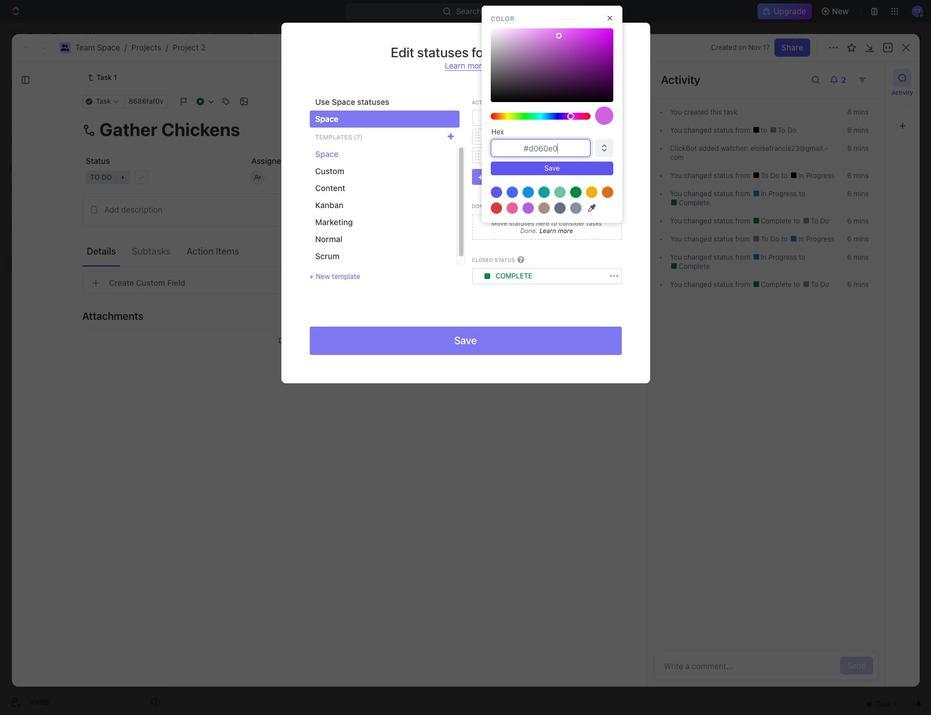 Task type: vqa. For each thing, say whether or not it's contained in the screenshot.
S in the S Space
no



Task type: locate. For each thing, give the bounding box(es) containing it.
send button
[[841, 658, 874, 676]]

0 vertical spatial 8 mins
[[848, 108, 869, 116]]

eloisefrancis23@gmail.
[[751, 144, 828, 153]]

0 vertical spatial statuses
[[417, 44, 469, 60]]

action items
[[187, 246, 239, 256]]

more
[[468, 61, 487, 70], [558, 227, 574, 235]]

projects for edit
[[491, 44, 541, 60]]

changed
[[684, 126, 712, 135], [684, 171, 712, 180], [684, 190, 712, 198], [684, 217, 712, 225], [684, 235, 712, 244], [684, 253, 712, 262], [684, 280, 712, 289]]

0 horizontal spatial new
[[316, 273, 330, 281]]

2 8 mins from the top
[[848, 126, 869, 135]]

0 horizontal spatial /
[[125, 43, 127, 52]]

6 6 mins from the top
[[848, 280, 869, 289]]

1 vertical spatial new
[[316, 273, 330, 281]]

task down 1 button
[[246, 237, 262, 246]]

8 mins
[[848, 108, 869, 116], [848, 126, 869, 135], [848, 144, 869, 153]]

add task
[[850, 73, 884, 82], [305, 160, 335, 169], [229, 237, 262, 246]]

0 horizontal spatial add task
[[229, 237, 262, 246]]

learn more
[[538, 227, 574, 235]]

1 status from the top
[[714, 126, 734, 135]]

0 vertical spatial learn
[[445, 61, 466, 70]]

4 from from the top
[[736, 217, 750, 225]]

task left 1 button
[[229, 217, 246, 227]]

2 8 from the top
[[848, 126, 852, 135]]

project 2 link
[[173, 43, 206, 52]]

1 8 from the top
[[848, 108, 852, 116]]

1 6 mins from the top
[[848, 171, 869, 180]]

1 horizontal spatial projects
[[259, 31, 289, 41]]

5 changed status from from the top
[[682, 235, 752, 244]]

1 vertical spatial 8 mins
[[848, 126, 869, 135]]

2 vertical spatial 8
[[848, 144, 852, 153]]

assigned
[[252, 156, 286, 166]]

user group image
[[61, 44, 69, 51]]

statuses
[[417, 44, 469, 60], [358, 97, 390, 107], [510, 220, 535, 227]]

+ for + add status
[[478, 172, 483, 182]]

add left description
[[104, 205, 119, 215]]

drop
[[279, 337, 294, 345]]

more down for
[[468, 61, 487, 70]]

4 mins from the top
[[854, 171, 869, 180]]

+ down assignees button
[[478, 172, 483, 182]]

mins
[[854, 108, 869, 116], [854, 126, 869, 135], [854, 144, 869, 153], [854, 171, 869, 180], [854, 190, 869, 198], [854, 217, 869, 225], [854, 235, 869, 244], [854, 253, 869, 262], [854, 280, 869, 289]]

description
[[121, 205, 162, 215]]

here
[[536, 220, 550, 227], [328, 337, 342, 345]]

3 8 from the top
[[848, 144, 852, 153]]

in progress
[[496, 132, 541, 141], [211, 160, 257, 169], [797, 171, 835, 180], [759, 190, 799, 198], [797, 235, 835, 244], [759, 253, 799, 262]]

1 vertical spatial 8
[[848, 126, 852, 135]]

1 horizontal spatial 1
[[266, 217, 269, 226]]

0 vertical spatial 1
[[114, 73, 117, 82]]

0 vertical spatial team
[[191, 31, 211, 41]]

0 horizontal spatial user group image
[[12, 223, 20, 229]]

0 horizontal spatial team space link
[[75, 43, 120, 52]]

share down upgrade
[[795, 31, 817, 41]]

None field
[[491, 139, 591, 157]]

table
[[344, 105, 365, 114]]

1 vertical spatial activity
[[892, 89, 914, 96]]

2
[[201, 43, 206, 52], [270, 160, 274, 169], [248, 217, 253, 227], [245, 269, 250, 277]]

task
[[724, 108, 738, 116]]

0 horizontal spatial 1
[[114, 73, 117, 82]]

6 mins
[[848, 171, 869, 180], [848, 190, 869, 198], [848, 217, 869, 225], [848, 235, 869, 244], [848, 253, 869, 262], [848, 280, 869, 289]]

action
[[187, 246, 214, 256]]

0 vertical spatial share
[[795, 31, 817, 41]]

4 6 mins from the top
[[848, 235, 869, 244]]

team space link
[[177, 30, 238, 43], [75, 43, 120, 52]]

share button right 17
[[775, 39, 811, 57]]

learn more link down for
[[445, 61, 487, 71]]

2 horizontal spatial add task
[[850, 73, 884, 82]]

0 vertical spatial +
[[478, 172, 483, 182]]

4 you from the top
[[670, 190, 682, 198]]

0 vertical spatial user group image
[[180, 33, 188, 39]]

custom up content
[[315, 166, 345, 176]]

/ left project
[[166, 43, 168, 52]]

here up learn more
[[536, 220, 550, 227]]

8686faf0v
[[129, 97, 164, 106]]

0 horizontal spatial more
[[468, 61, 487, 70]]

add inside the edit statuses for projects dialog
[[485, 172, 500, 182]]

new inside button
[[833, 6, 849, 16]]

status
[[86, 156, 110, 166], [502, 172, 526, 182]]

0 horizontal spatial +
[[310, 273, 314, 281]]

team up home link
[[75, 43, 95, 52]]

0 vertical spatial new
[[833, 6, 849, 16]]

0 vertical spatial custom
[[315, 166, 345, 176]]

1 horizontal spatial projects link
[[245, 30, 292, 43]]

user group image down spaces
[[12, 223, 20, 229]]

6
[[848, 171, 852, 180], [848, 190, 852, 198], [848, 217, 852, 225], [848, 235, 852, 244], [848, 253, 852, 262], [848, 280, 852, 289]]

+ for + new template
[[310, 273, 314, 281]]

projects link right team space
[[245, 30, 292, 43]]

add task down task 2 in the left top of the page
[[229, 237, 262, 246]]

watcher:
[[721, 144, 749, 153]]

2 horizontal spatial projects
[[491, 44, 541, 60]]

task sidebar content section
[[647, 62, 885, 688]]

0 horizontal spatial team
[[75, 43, 95, 52]]

1 horizontal spatial add task button
[[291, 158, 340, 171]]

create custom field
[[109, 278, 185, 288]]

1 horizontal spatial more
[[558, 227, 574, 235]]

projects link left project
[[131, 43, 161, 52]]

+ left template
[[310, 273, 314, 281]]

learn more link down the consider
[[538, 227, 574, 235]]

1 horizontal spatial learn more link
[[538, 227, 574, 235]]

1 vertical spatial more
[[558, 227, 574, 235]]

new inside the edit statuses for projects dialog
[[316, 273, 330, 281]]

8 mins for added watcher:
[[848, 144, 869, 153]]

6 6 from the top
[[848, 280, 852, 289]]

1 horizontal spatial team
[[191, 31, 211, 41]]

2 vertical spatial add task
[[229, 237, 262, 246]]

2 6 mins from the top
[[848, 190, 869, 198]]

share button down upgrade
[[788, 27, 824, 45]]

8 you from the top
[[670, 280, 682, 289]]

1 horizontal spatial +
[[478, 172, 483, 182]]

add task up customize
[[850, 73, 884, 82]]

from
[[736, 126, 750, 135], [736, 171, 750, 180], [736, 190, 750, 198], [736, 217, 750, 225], [736, 235, 750, 244], [736, 253, 750, 262], [736, 280, 750, 289]]

tree
[[5, 198, 165, 351]]

1 horizontal spatial activity
[[892, 89, 914, 96]]

0 vertical spatial learn more link
[[445, 61, 487, 71]]

7 mins from the top
[[854, 235, 869, 244]]

added watcher:
[[697, 144, 751, 153]]

content
[[315, 183, 346, 193]]

2 vertical spatial statuses
[[510, 220, 535, 227]]

task down team space / projects / project 2
[[97, 73, 112, 82]]

0 horizontal spatial custom
[[136, 278, 165, 288]]

template
[[332, 273, 360, 281]]

new up automations
[[833, 6, 849, 16]]

2 horizontal spatial statuses
[[510, 220, 535, 227]]

learn more link
[[445, 61, 487, 71], [538, 227, 574, 235]]

0 vertical spatial 8
[[848, 108, 852, 116]]

projects inside edit statuses for projects learn more
[[491, 44, 541, 60]]

more down the consider
[[558, 227, 574, 235]]

1 you from the top
[[670, 108, 682, 116]]

share button
[[788, 27, 824, 45], [775, 39, 811, 57]]

add inside button
[[104, 205, 119, 215]]

statuses for edit
[[417, 44, 469, 60]]

1 vertical spatial custom
[[136, 278, 165, 288]]

1 vertical spatial statuses
[[358, 97, 390, 107]]

activity
[[661, 73, 701, 86], [892, 89, 914, 96]]

do
[[507, 114, 517, 122], [788, 126, 797, 135], [771, 171, 780, 180], [821, 217, 830, 225], [771, 235, 780, 244], [222, 269, 232, 277], [821, 280, 830, 289]]

1 vertical spatial add task button
[[291, 158, 340, 171]]

statuses for move
[[510, 220, 535, 227]]

1 inside 1 button
[[266, 217, 269, 226]]

3 6 from the top
[[848, 217, 852, 225]]

1 vertical spatial status
[[502, 172, 526, 182]]

1 horizontal spatial here
[[536, 220, 550, 227]]

user group image inside tree
[[12, 223, 20, 229]]

0 horizontal spatial learn
[[445, 61, 466, 70]]

1 horizontal spatial new
[[833, 6, 849, 16]]

use
[[315, 97, 330, 107]]

1 horizontal spatial custom
[[315, 166, 345, 176]]

3 6 mins from the top
[[848, 217, 869, 225]]

review
[[511, 151, 537, 160]]

0 vertical spatial here
[[536, 220, 550, 227]]

1 vertical spatial team
[[75, 43, 95, 52]]

2 mins from the top
[[854, 126, 869, 135]]

5 you from the top
[[670, 217, 682, 225]]

team up project 2 link
[[191, 31, 211, 41]]

1 mins from the top
[[854, 108, 869, 116]]

0 horizontal spatial statuses
[[358, 97, 390, 107]]

7 from from the top
[[736, 280, 750, 289]]

2 vertical spatial add task button
[[224, 235, 267, 249]]

add task button up content
[[291, 158, 340, 171]]

projects link
[[245, 30, 292, 43], [131, 43, 161, 52]]

add down dropdown menu image
[[485, 172, 500, 182]]

0 horizontal spatial learn more link
[[445, 61, 487, 71]]

1 vertical spatial +
[[310, 273, 314, 281]]

add task button down task 2 in the left top of the page
[[224, 235, 267, 249]]

dropdown menu image
[[485, 153, 490, 159]]

3 you from the top
[[670, 171, 682, 180]]

customize
[[835, 105, 875, 114]]

add description button
[[86, 201, 567, 219]]

1 horizontal spatial /
[[166, 43, 168, 52]]

share
[[795, 31, 817, 41], [782, 43, 804, 52]]

1 vertical spatial user group image
[[12, 223, 20, 229]]

custom
[[315, 166, 345, 176], [136, 278, 165, 288]]

6 changed from the top
[[684, 253, 712, 262]]

0 horizontal spatial projects
[[131, 43, 161, 52]]

new down "scrum"
[[316, 273, 330, 281]]

done.
[[521, 227, 538, 235]]

1 horizontal spatial statuses
[[417, 44, 469, 60]]

1 vertical spatial 1
[[266, 217, 269, 226]]

tasks
[[587, 220, 602, 227]]

Edit task name text field
[[82, 119, 571, 140]]

3 8 mins from the top
[[848, 144, 869, 153]]

add
[[850, 73, 865, 82], [305, 160, 318, 169], [485, 172, 500, 182], [104, 205, 119, 215], [229, 237, 243, 246]]

1 horizontal spatial learn
[[540, 227, 557, 235]]

add up customize
[[850, 73, 865, 82]]

inbox
[[27, 78, 47, 88]]

3 status from the top
[[714, 190, 734, 198]]

1 horizontal spatial team space link
[[177, 30, 238, 43]]

progress inside the edit statuses for projects dialog
[[505, 132, 541, 141]]

learn
[[445, 61, 466, 70], [540, 227, 557, 235]]

0 horizontal spatial activity
[[661, 73, 701, 86]]

2 changed status from from the top
[[682, 171, 752, 180]]

new
[[833, 6, 849, 16], [316, 273, 330, 281]]

5 6 from the top
[[848, 253, 852, 262]]

1 horizontal spatial status
[[502, 172, 526, 182]]

8
[[848, 108, 852, 116], [848, 126, 852, 135], [848, 144, 852, 153]]

0 horizontal spatial here
[[328, 337, 342, 345]]

in
[[496, 132, 503, 141], [211, 160, 218, 169], [799, 171, 804, 180], [761, 190, 767, 198], [799, 235, 804, 244], [761, 253, 767, 262]]

0 vertical spatial activity
[[661, 73, 701, 86]]

add task up content
[[305, 160, 335, 169]]

send
[[848, 661, 867, 671]]

2 status from the top
[[714, 171, 734, 180]]

status inside dialog
[[502, 172, 526, 182]]

board
[[212, 105, 234, 114]]

0 horizontal spatial add task button
[[224, 235, 267, 249]]

0 vertical spatial add task button
[[843, 69, 891, 87]]

5 changed from the top
[[684, 235, 712, 244]]

share right 17
[[782, 43, 804, 52]]

2 you from the top
[[670, 126, 682, 135]]

task
[[867, 73, 884, 82], [97, 73, 112, 82], [320, 160, 335, 169], [229, 217, 246, 227], [246, 237, 262, 246]]

/ right team space
[[241, 31, 243, 41]]

statuses inside the 'move statuses here to consider tasks done.'
[[510, 220, 535, 227]]

custom left field
[[136, 278, 165, 288]]

+
[[478, 172, 483, 182], [310, 273, 314, 281]]

project
[[173, 43, 199, 52]]

eloisefrancis23@gmail. com
[[670, 144, 828, 162]]

projects for team
[[131, 43, 161, 52]]

0 horizontal spatial status
[[86, 156, 110, 166]]

space
[[213, 31, 236, 41], [97, 43, 120, 52], [332, 97, 355, 107], [315, 114, 339, 124], [315, 149, 339, 159]]

1 vertical spatial add task
[[305, 160, 335, 169]]

0 vertical spatial add task
[[850, 73, 884, 82]]

0 horizontal spatial projects link
[[131, 43, 161, 52]]

1 vertical spatial learn
[[540, 227, 557, 235]]

user group image up project
[[180, 33, 188, 39]]

clickbot
[[670, 144, 697, 153]]

8 mins for changed status from
[[848, 126, 869, 135]]

8 for changed status from
[[848, 126, 852, 135]]

1 horizontal spatial user group image
[[180, 33, 188, 39]]

com
[[670, 144, 828, 162]]

here right files
[[328, 337, 342, 345]]

+ new template
[[310, 273, 360, 281]]

4 status from the top
[[714, 217, 734, 225]]

1
[[114, 73, 117, 82], [266, 217, 269, 226]]

5 status from the top
[[714, 235, 734, 244]]

/ up home link
[[125, 43, 127, 52]]

Search tasks... text field
[[790, 129, 904, 146]]

4 6 from the top
[[848, 235, 852, 244]]

hex
[[492, 128, 504, 136]]

0 vertical spatial status
[[86, 156, 110, 166]]

user group image
[[180, 33, 188, 39], [12, 223, 20, 229]]

2 vertical spatial 8 mins
[[848, 144, 869, 153]]

calendar
[[290, 105, 323, 114]]

add task button up customize
[[843, 69, 891, 87]]

0 vertical spatial more
[[468, 61, 487, 70]]

statuses inside edit statuses for projects learn more
[[417, 44, 469, 60]]

1 vertical spatial share
[[782, 43, 804, 52]]

1 inside task 1 link
[[114, 73, 117, 82]]



Task type: describe. For each thing, give the bounding box(es) containing it.
in progress inside the edit statuses for projects dialog
[[496, 132, 541, 141]]

1 vertical spatial here
[[328, 337, 342, 345]]

automations button
[[829, 28, 887, 45]]

task 2
[[229, 217, 253, 227]]

task left task sidebar navigation tab list
[[867, 73, 884, 82]]

details button
[[82, 241, 120, 261]]

2 horizontal spatial add task button
[[843, 69, 891, 87]]

team for team space
[[191, 31, 211, 41]]

team space / projects / project 2
[[75, 43, 206, 52]]

tree inside sidebar navigation
[[5, 198, 165, 351]]

space for use space statuses
[[332, 97, 355, 107]]

calendar link
[[287, 102, 323, 118]]

you created this task
[[670, 108, 738, 116]]

hide button
[[585, 131, 609, 144]]

attachments
[[82, 310, 144, 322]]

7 you from the top
[[670, 253, 682, 262]]

1 vertical spatial learn more link
[[538, 227, 574, 235]]

1 horizontal spatial add task
[[305, 160, 335, 169]]

task up content
[[320, 160, 335, 169]]

field
[[167, 278, 185, 288]]

this
[[710, 108, 722, 116]]

2 6 from the top
[[848, 190, 852, 198]]

add description
[[104, 205, 162, 215]]

consider
[[559, 220, 585, 227]]

add down task 2 in the left top of the page
[[229, 237, 243, 246]]

share for share button below upgrade
[[795, 31, 817, 41]]

edit statuses for projects learn more
[[391, 44, 541, 70]]

learn inside edit statuses for projects learn more
[[445, 61, 466, 70]]

home
[[27, 59, 49, 69]]

4 changed status from from the top
[[682, 217, 752, 225]]

inbox link
[[5, 74, 165, 93]]

1 8 mins from the top
[[848, 108, 869, 116]]

6 status from the top
[[714, 253, 734, 262]]

color options list
[[489, 185, 616, 216]]

task 1
[[97, 73, 117, 82]]

+ add status
[[478, 172, 526, 182]]

scrum
[[315, 252, 340, 261]]

here inside the 'move statuses here to consider tasks done.'
[[536, 220, 550, 227]]

create
[[109, 278, 134, 288]]

6 from from the top
[[736, 253, 750, 262]]

task 1 link
[[82, 71, 121, 85]]

upgrade link
[[758, 3, 812, 19]]

5 6 mins from the top
[[848, 253, 869, 262]]

1 from from the top
[[736, 126, 750, 135]]

8 mins from the top
[[854, 253, 869, 262]]

7 status from the top
[[714, 280, 734, 289]]

edit
[[391, 44, 415, 60]]

for
[[496, 151, 510, 160]]

5 from from the top
[[736, 235, 750, 244]]

do inside the edit statuses for projects dialog
[[507, 114, 517, 122]]

for
[[472, 44, 488, 60]]

upgrade
[[774, 6, 807, 16]]

your
[[296, 337, 310, 345]]

6 you from the top
[[670, 235, 682, 244]]

to inside the 'move statuses here to consider tasks done.'
[[552, 220, 558, 227]]

space for team space
[[213, 31, 236, 41]]

team for team space / projects / project 2
[[75, 43, 95, 52]]

created
[[684, 108, 709, 116]]

gantt link
[[383, 102, 407, 118]]

on
[[739, 43, 747, 52]]

activity inside 'task sidebar content' section
[[661, 73, 701, 86]]

nov
[[749, 43, 762, 52]]

to do inside the edit statuses for projects dialog
[[496, 114, 517, 122]]

gantt
[[386, 105, 407, 114]]

kanban
[[315, 200, 344, 210]]

⌘k
[[569, 6, 581, 16]]

task sidebar navigation tab list
[[891, 69, 916, 135]]

custom inside button
[[136, 278, 165, 288]]

for review
[[496, 151, 537, 160]]

added
[[699, 144, 719, 153]]

6 changed status from from the top
[[682, 253, 752, 262]]

action items button
[[182, 241, 244, 261]]

customize button
[[820, 102, 878, 118]]

hide
[[589, 133, 604, 141]]

details
[[87, 246, 116, 256]]

3 from from the top
[[736, 190, 750, 198]]

1 6 from the top
[[848, 171, 852, 180]]

7 changed status from from the top
[[682, 280, 752, 289]]

assigned to
[[252, 156, 296, 166]]

subtasks button
[[127, 241, 175, 261]]

invite
[[30, 698, 49, 707]]

1 changed from the top
[[684, 126, 712, 135]]

2 horizontal spatial /
[[241, 31, 243, 41]]

5 mins from the top
[[854, 190, 869, 198]]

attachments button
[[82, 303, 571, 330]]

more inside edit statuses for projects learn more
[[468, 61, 487, 70]]

team space
[[191, 31, 236, 41]]

add up content
[[305, 160, 318, 169]]

favorites
[[9, 165, 39, 173]]

7 changed from the top
[[684, 280, 712, 289]]

color
[[491, 14, 515, 22]]

favorites button
[[5, 162, 44, 176]]

move
[[492, 220, 508, 227]]

8 for added watcher:
[[848, 144, 852, 153]]

9 mins from the top
[[854, 280, 869, 289]]

8686faf0v button
[[124, 95, 168, 108]]

edit statuses for projects dialog
[[281, 23, 650, 384]]

table link
[[342, 102, 365, 118]]

assignees
[[473, 133, 507, 141]]

6 mins from the top
[[854, 217, 869, 225]]

share for share button on the right of 17
[[782, 43, 804, 52]]

save
[[545, 164, 560, 173]]

17
[[764, 43, 771, 52]]

4 changed from the top
[[684, 217, 712, 225]]

user group image inside team space link
[[180, 33, 188, 39]]

search...
[[457, 6, 489, 16]]

2 from from the top
[[736, 171, 750, 180]]

1 button
[[255, 216, 271, 228]]

1 changed status from from the top
[[682, 126, 752, 135]]

in inside the edit statuses for projects dialog
[[496, 132, 503, 141]]

3 mins from the top
[[854, 144, 869, 153]]

3 changed from the top
[[684, 190, 712, 198]]

new button
[[817, 2, 856, 20]]

assignees button
[[459, 131, 512, 144]]

spaces
[[9, 184, 33, 192]]

files
[[312, 337, 326, 345]]

normal
[[315, 234, 343, 244]]

created
[[712, 43, 737, 52]]

2 changed from the top
[[684, 171, 712, 180]]

drop your files here to
[[279, 337, 350, 345]]

create custom field button
[[82, 272, 571, 295]]

use space statuses
[[315, 97, 390, 107]]

task inside task 1 link
[[97, 73, 112, 82]]

home link
[[5, 55, 165, 73]]

marketing
[[315, 217, 353, 227]]

activity inside task sidebar navigation tab list
[[892, 89, 914, 96]]

sidebar navigation
[[0, 23, 170, 716]]

custom inside the edit statuses for projects dialog
[[315, 166, 345, 176]]

created on nov 17
[[712, 43, 771, 52]]

space for team space / projects / project 2
[[97, 43, 120, 52]]

move statuses here to consider tasks done.
[[492, 220, 602, 235]]

items
[[216, 246, 239, 256]]

3 changed status from from the top
[[682, 190, 752, 198]]



